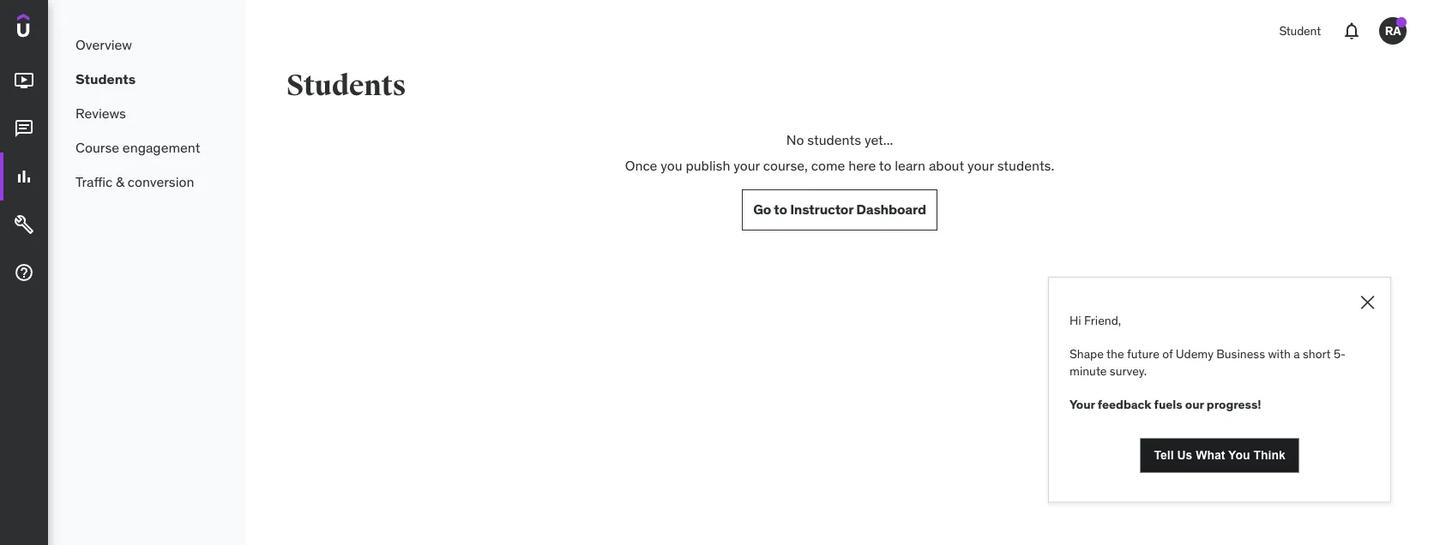 Task type: locate. For each thing, give the bounding box(es) containing it.
course
[[75, 138, 119, 156]]

medium image left traffic
[[14, 167, 34, 187]]

friend,
[[1084, 313, 1121, 328]]

your right about
[[968, 157, 994, 174]]

1 horizontal spatial your
[[968, 157, 994, 174]]

go to instructor dashboard link
[[742, 189, 937, 231]]

medium image
[[14, 70, 34, 91], [14, 167, 34, 187]]

1 horizontal spatial students
[[287, 68, 406, 103]]

notifications image
[[1342, 21, 1362, 41]]

a
[[1294, 346, 1300, 362]]

1 medium image from the top
[[14, 70, 34, 91]]

minute
[[1070, 363, 1107, 379]]

&
[[116, 173, 124, 190]]

to inside the "no students yet... once you publish your course, come here to learn about your students."
[[879, 157, 892, 174]]

us
[[1177, 449, 1193, 462]]

1 vertical spatial to
[[774, 201, 787, 218]]

course engagement link
[[48, 130, 245, 165]]

your right the publish
[[734, 157, 760, 174]]

course engagement
[[75, 138, 200, 156]]

medium image
[[14, 119, 34, 139], [14, 215, 34, 235], [14, 263, 34, 283]]

0 vertical spatial to
[[879, 157, 892, 174]]

once
[[625, 157, 657, 174]]

shape
[[1070, 346, 1104, 362]]

yet...
[[865, 131, 893, 148]]

student
[[1279, 23, 1321, 38]]

ra link
[[1372, 10, 1414, 51]]

students.
[[997, 157, 1054, 174]]

come
[[811, 157, 845, 174]]

engagement
[[123, 138, 200, 156]]

0 vertical spatial medium image
[[14, 119, 34, 139]]

you
[[1228, 449, 1250, 462]]

publish
[[686, 157, 730, 174]]

with
[[1268, 346, 1291, 362]]

feedback
[[1098, 397, 1152, 412]]

your
[[734, 157, 760, 174], [968, 157, 994, 174]]

0 vertical spatial medium image
[[14, 70, 34, 91]]

reviews link
[[48, 96, 245, 130]]

to inside go to instructor dashboard link
[[774, 201, 787, 218]]

overview
[[75, 35, 132, 53]]

no
[[786, 131, 804, 148]]

to right here
[[879, 157, 892, 174]]

0 horizontal spatial to
[[774, 201, 787, 218]]

to right go
[[774, 201, 787, 218]]

traffic & conversion
[[75, 173, 194, 190]]

ra
[[1385, 23, 1401, 38]]

think
[[1254, 449, 1286, 462]]

1 vertical spatial medium image
[[14, 167, 34, 187]]

1 vertical spatial medium image
[[14, 215, 34, 235]]

2 vertical spatial medium image
[[14, 263, 34, 283]]

1 horizontal spatial to
[[879, 157, 892, 174]]

students
[[287, 68, 406, 103], [75, 70, 136, 87]]

2 medium image from the top
[[14, 167, 34, 187]]

short
[[1303, 346, 1331, 362]]

medium image down udemy image
[[14, 70, 34, 91]]

0 horizontal spatial your
[[734, 157, 760, 174]]

to
[[879, 157, 892, 174], [774, 201, 787, 218]]

student link
[[1269, 10, 1331, 51]]

about
[[929, 157, 964, 174]]

traffic
[[75, 173, 113, 190]]

tell us what you think
[[1154, 449, 1286, 462]]

learn
[[895, 157, 926, 174]]



Task type: describe. For each thing, give the bounding box(es) containing it.
your feedback fuels our progress!
[[1070, 397, 1264, 412]]

of
[[1162, 346, 1173, 362]]

2 your from the left
[[968, 157, 994, 174]]

no students yet... once you publish your course, come here to learn about your students.
[[625, 131, 1054, 174]]

you have alerts image
[[1397, 17, 1407, 27]]

fuels
[[1154, 397, 1183, 412]]

3 medium image from the top
[[14, 263, 34, 283]]

instructor
[[790, 201, 853, 218]]

course,
[[763, 157, 808, 174]]

the
[[1107, 346, 1124, 362]]

what
[[1196, 449, 1225, 462]]

5-
[[1334, 346, 1346, 362]]

× dialog
[[1048, 277, 1391, 503]]

future
[[1127, 346, 1160, 362]]

0 horizontal spatial students
[[75, 70, 136, 87]]

our
[[1185, 397, 1204, 412]]

udemy
[[1176, 346, 1214, 362]]

× button
[[1359, 284, 1377, 316]]

reviews
[[75, 104, 126, 122]]

tell us what you think button
[[1140, 439, 1299, 473]]

tell
[[1154, 449, 1174, 462]]

hi
[[1070, 313, 1081, 328]]

×
[[1359, 284, 1377, 316]]

traffic & conversion link
[[48, 165, 245, 199]]

students link
[[48, 62, 245, 96]]

1 medium image from the top
[[14, 119, 34, 139]]

business
[[1217, 346, 1265, 362]]

udemy image
[[17, 14, 95, 43]]

overview link
[[48, 27, 245, 62]]

survey.
[[1110, 363, 1147, 379]]

dashboard
[[856, 201, 926, 218]]

2 medium image from the top
[[14, 215, 34, 235]]

1 your from the left
[[734, 157, 760, 174]]

progress!
[[1207, 397, 1261, 412]]

hi friend,
[[1070, 313, 1121, 328]]

students
[[807, 131, 861, 148]]

shape the future of udemy business with a short 5- minute survey.
[[1070, 346, 1346, 379]]

go
[[753, 201, 771, 218]]

conversion
[[128, 173, 194, 190]]

you
[[661, 157, 682, 174]]

here
[[849, 157, 876, 174]]

your
[[1070, 397, 1095, 412]]

go to instructor dashboard
[[753, 201, 926, 218]]



Task type: vqa. For each thing, say whether or not it's contained in the screenshot.
7 link
no



